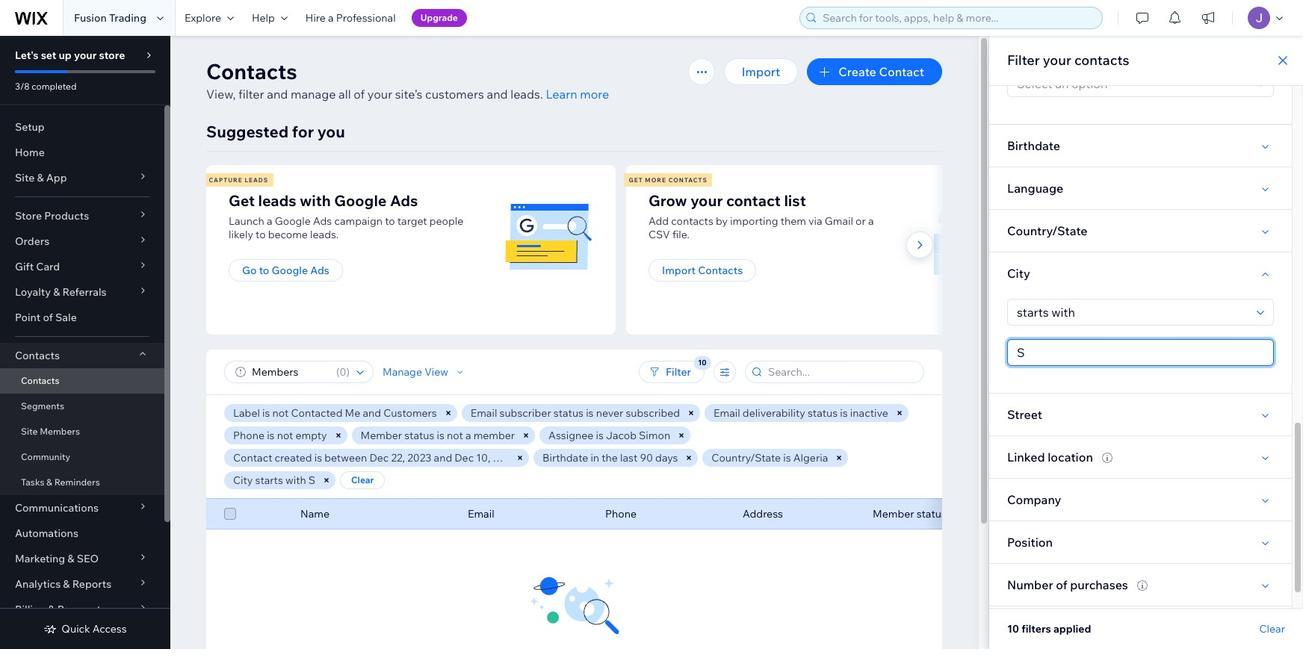 Task type: locate. For each thing, give the bounding box(es) containing it.
contact inside button
[[880, 64, 925, 79]]

0 horizontal spatial import
[[662, 264, 696, 277]]

grow
[[649, 191, 688, 210]]

2 2023 from the left
[[493, 452, 517, 465]]

contacts inside grow your contact list add contacts by importing them via gmail or a csv file.
[[672, 215, 714, 228]]

to
[[385, 215, 395, 228], [256, 228, 266, 241], [259, 264, 269, 277]]

of left sale in the left top of the page
[[43, 311, 53, 324]]

and down member status is not a member
[[434, 452, 453, 465]]

a inside grow your contact list add contacts by importing them via gmail or a csv file.
[[869, 215, 874, 228]]

0 horizontal spatial clear button
[[340, 472, 385, 490]]

with left s
[[286, 474, 306, 487]]

a right "hire"
[[328, 11, 334, 25]]

& left app
[[37, 171, 44, 185]]

create contact
[[839, 64, 925, 79]]

1 vertical spatial ads
[[313, 215, 332, 228]]

google down leads at the left top
[[275, 215, 311, 228]]

contacts link
[[0, 369, 164, 394]]

0 vertical spatial google
[[334, 191, 387, 210]]

and right the customers
[[487, 87, 508, 102]]

0 vertical spatial member
[[361, 429, 402, 443]]

csv
[[649, 228, 670, 241]]

and right "filter" on the left
[[267, 87, 288, 102]]

by
[[716, 215, 728, 228]]

0 vertical spatial contacts
[[1075, 52, 1130, 69]]

contacts down point of sale
[[15, 349, 60, 363]]

of right "number"
[[1057, 578, 1068, 593]]

is left algeria
[[784, 452, 792, 465]]

Select an option field
[[1013, 71, 1253, 96], [1013, 300, 1253, 325]]

to right go
[[259, 264, 269, 277]]

leads. right become
[[310, 228, 339, 241]]

clear inside button
[[351, 475, 374, 486]]

with right leads at the left top
[[300, 191, 331, 210]]

app
[[46, 171, 67, 185]]

& left reports
[[63, 578, 70, 591]]

1 horizontal spatial 2023
[[493, 452, 517, 465]]

gift card
[[15, 260, 60, 274]]

birthdate
[[1008, 138, 1061, 153], [543, 452, 589, 465]]

1 horizontal spatial filter
[[1008, 52, 1041, 69]]

1 2023 from the left
[[408, 452, 432, 465]]

list
[[204, 165, 1042, 335]]

1 horizontal spatial birthdate
[[1008, 138, 1061, 153]]

not
[[273, 407, 289, 420], [277, 429, 293, 443], [447, 429, 463, 443]]

email up member
[[471, 407, 497, 420]]

import inside import button
[[742, 64, 781, 79]]

site members link
[[0, 419, 164, 445]]

and right me
[[363, 407, 381, 420]]

country/state for country/state is algeria
[[712, 452, 781, 465]]

deliverability
[[743, 407, 806, 420]]

is right label
[[262, 407, 270, 420]]

0 horizontal spatial filter
[[666, 366, 692, 379]]

referrals
[[62, 286, 107, 299]]

1 vertical spatial site
[[21, 426, 38, 437]]

& for billing
[[48, 603, 55, 617]]

ads left campaign
[[313, 215, 332, 228]]

1 vertical spatial of
[[43, 311, 53, 324]]

street
[[1008, 407, 1043, 422]]

view
[[425, 366, 449, 379]]

1 vertical spatial leads.
[[310, 228, 339, 241]]

1 horizontal spatial clear
[[1260, 623, 1286, 636]]

0 vertical spatial filter
[[1008, 52, 1041, 69]]

is left "empty"
[[267, 429, 275, 443]]

of inside sidebar "element"
[[43, 311, 53, 324]]

contacts up "filter" on the left
[[206, 58, 297, 84]]

0 horizontal spatial country/state
[[712, 452, 781, 465]]

site inside popup button
[[15, 171, 35, 185]]

a right "or"
[[869, 215, 874, 228]]

0 horizontal spatial 2023
[[408, 452, 432, 465]]

contact created is between dec 22, 2023 and dec 10, 2023
[[233, 452, 517, 465]]

filter for filter your contacts
[[1008, 52, 1041, 69]]

1 vertical spatial contacts
[[672, 215, 714, 228]]

list containing get leads with google ads
[[204, 165, 1042, 335]]

store products button
[[0, 203, 164, 229]]

1 vertical spatial with
[[286, 474, 306, 487]]

of right all
[[354, 87, 365, 102]]

email left 'deliverability' at the right bottom of page
[[714, 407, 741, 420]]

2 vertical spatial ads
[[310, 264, 330, 277]]

members
[[40, 426, 80, 437]]

import inside 'import contacts' button
[[662, 264, 696, 277]]

point
[[15, 311, 41, 324]]

communications button
[[0, 496, 164, 521]]

to inside go to google ads button
[[259, 264, 269, 277]]

of inside contacts view, filter and manage all of your site's customers and leads. learn more
[[354, 87, 365, 102]]

Unsaved view field
[[247, 362, 332, 383]]

1 horizontal spatial dec
[[455, 452, 474, 465]]

1 horizontal spatial member
[[873, 508, 915, 521]]

them
[[781, 215, 807, 228]]

contact
[[880, 64, 925, 79], [233, 452, 272, 465]]

0 vertical spatial country/state
[[1008, 224, 1088, 239]]

phone down last
[[606, 508, 637, 521]]

get more contacts
[[629, 176, 708, 184]]

2023 right 22,
[[408, 452, 432, 465]]

setup link
[[0, 114, 164, 140]]

0 horizontal spatial contacts
[[672, 215, 714, 228]]

1 horizontal spatial phone
[[606, 508, 637, 521]]

set
[[41, 49, 56, 62]]

with inside get leads with google ads launch a google ads campaign to target people likely to become leads.
[[300, 191, 331, 210]]

1 horizontal spatial clear button
[[1260, 623, 1286, 636]]

site down home
[[15, 171, 35, 185]]

member status
[[873, 508, 947, 521]]

1 horizontal spatial of
[[354, 87, 365, 102]]

0 vertical spatial with
[[300, 191, 331, 210]]

a inside get leads with google ads launch a google ads campaign to target people likely to become leads.
[[267, 215, 273, 228]]

& left seo
[[68, 553, 74, 566]]

import for import
[[742, 64, 781, 79]]

is down customers
[[437, 429, 445, 443]]

member for member status
[[873, 508, 915, 521]]

me
[[345, 407, 361, 420]]

contact right create
[[880, 64, 925, 79]]

with for google
[[300, 191, 331, 210]]

0 horizontal spatial dec
[[370, 452, 389, 465]]

view,
[[206, 87, 236, 102]]

0 vertical spatial leads.
[[511, 87, 543, 102]]

of for point of sale
[[43, 311, 53, 324]]

google
[[334, 191, 387, 210], [275, 215, 311, 228], [272, 264, 308, 277]]

clear button
[[340, 472, 385, 490], [1260, 623, 1286, 636]]

to right likely
[[256, 228, 266, 241]]

site down segments
[[21, 426, 38, 437]]

between
[[325, 452, 367, 465]]

marketing & seo
[[15, 553, 99, 566]]

let's set up your store
[[15, 49, 125, 62]]

0 vertical spatial clear
[[351, 475, 374, 486]]

1 vertical spatial phone
[[606, 508, 637, 521]]

& right billing
[[48, 603, 55, 617]]

1 dec from the left
[[370, 452, 389, 465]]

launch
[[229, 215, 265, 228]]

dec
[[370, 452, 389, 465], [455, 452, 474, 465]]

0 horizontal spatial contact
[[233, 452, 272, 465]]

ads inside go to google ads button
[[310, 264, 330, 277]]

0 vertical spatial contact
[[880, 64, 925, 79]]

birthdate down assignee
[[543, 452, 589, 465]]

0 vertical spatial birthdate
[[1008, 138, 1061, 153]]

0 vertical spatial clear button
[[340, 472, 385, 490]]

with for s
[[286, 474, 306, 487]]

10
[[1008, 623, 1020, 636]]

1 vertical spatial country/state
[[712, 452, 781, 465]]

store
[[99, 49, 125, 62]]

trading
[[109, 11, 147, 25]]

never
[[596, 407, 624, 420]]

select an option field down filter your contacts
[[1013, 71, 1253, 96]]

not for empty
[[277, 429, 293, 443]]

manage
[[383, 366, 422, 379]]

help button
[[243, 0, 297, 36]]

contacts down by
[[698, 264, 743, 277]]

google up campaign
[[334, 191, 387, 210]]

all
[[339, 87, 351, 102]]

1 vertical spatial contact
[[233, 452, 272, 465]]

inactive
[[851, 407, 889, 420]]

0 horizontal spatial leads.
[[310, 228, 339, 241]]

0 vertical spatial import
[[742, 64, 781, 79]]

0 horizontal spatial member
[[361, 429, 402, 443]]

leads
[[245, 176, 269, 184]]

birthdate for birthdate in the last 90 days
[[543, 452, 589, 465]]

0 vertical spatial city
[[1008, 266, 1031, 281]]

capture
[[209, 176, 243, 184]]

home
[[15, 146, 45, 159]]

1 vertical spatial city
[[233, 474, 253, 487]]

birthdate in the last 90 days
[[543, 452, 678, 465]]

your inside sidebar "element"
[[74, 49, 97, 62]]

is
[[262, 407, 270, 420], [586, 407, 594, 420], [841, 407, 848, 420], [267, 429, 275, 443], [437, 429, 445, 443], [596, 429, 604, 443], [315, 452, 322, 465], [784, 452, 792, 465]]

leads. left learn
[[511, 87, 543, 102]]

0 horizontal spatial birthdate
[[543, 452, 589, 465]]

select an option field up enter a value text field
[[1013, 300, 1253, 325]]

via
[[809, 215, 823, 228]]

0 vertical spatial of
[[354, 87, 365, 102]]

1 horizontal spatial import
[[742, 64, 781, 79]]

1 horizontal spatial contact
[[880, 64, 925, 79]]

is up s
[[315, 452, 322, 465]]

phone down label
[[233, 429, 265, 443]]

add
[[649, 215, 669, 228]]

email subscriber status is never subscribed
[[471, 407, 680, 420]]

email
[[471, 407, 497, 420], [714, 407, 741, 420], [468, 508, 495, 521]]

billing & payments button
[[0, 597, 164, 623]]

filter button
[[639, 361, 705, 384]]

algeria
[[794, 452, 829, 465]]

ads down get leads with google ads launch a google ads campaign to target people likely to become leads.
[[310, 264, 330, 277]]

a down leads at the left top
[[267, 215, 273, 228]]

point of sale
[[15, 311, 77, 324]]

starts
[[255, 474, 283, 487]]

1 vertical spatial import
[[662, 264, 696, 277]]

google down become
[[272, 264, 308, 277]]

1 horizontal spatial leads.
[[511, 87, 543, 102]]

is left never
[[586, 407, 594, 420]]

contacts button
[[0, 343, 164, 369]]

sale
[[55, 311, 77, 324]]

& right tasks
[[46, 477, 52, 488]]

quick access
[[62, 623, 127, 636]]

2 vertical spatial of
[[1057, 578, 1068, 593]]

& for site
[[37, 171, 44, 185]]

number of purchases
[[1008, 578, 1129, 593]]

analytics & reports button
[[0, 572, 164, 597]]

in
[[591, 452, 600, 465]]

site members
[[21, 426, 80, 437]]

select an option field for city
[[1013, 300, 1253, 325]]

get
[[629, 176, 643, 184]]

site for site members
[[21, 426, 38, 437]]

ads up target
[[390, 191, 418, 210]]

1 vertical spatial birthdate
[[543, 452, 589, 465]]

0 vertical spatial site
[[15, 171, 35, 185]]

dec left 10,
[[455, 452, 474, 465]]

contact up starts
[[233, 452, 272, 465]]

not up phone is not empty
[[273, 407, 289, 420]]

0 horizontal spatial of
[[43, 311, 53, 324]]

0 horizontal spatial city
[[233, 474, 253, 487]]

contacts
[[206, 58, 297, 84], [698, 264, 743, 277], [15, 349, 60, 363], [21, 375, 59, 387]]

applied
[[1054, 623, 1092, 636]]

leads.
[[511, 87, 543, 102], [310, 228, 339, 241]]

country/state down 'deliverability' at the right bottom of page
[[712, 452, 781, 465]]

up
[[59, 49, 72, 62]]

0 vertical spatial select an option field
[[1013, 71, 1253, 96]]

upgrade
[[421, 12, 458, 23]]

None checkbox
[[224, 505, 236, 523]]

1 vertical spatial member
[[873, 508, 915, 521]]

0 vertical spatial phone
[[233, 429, 265, 443]]

1 horizontal spatial country/state
[[1008, 224, 1088, 239]]

1 vertical spatial filter
[[666, 366, 692, 379]]

sidebar element
[[0, 36, 170, 650]]

1 vertical spatial select an option field
[[1013, 300, 1253, 325]]

0 horizontal spatial clear
[[351, 475, 374, 486]]

select an option field for filter your contacts
[[1013, 71, 1253, 96]]

birthdate up language
[[1008, 138, 1061, 153]]

1 horizontal spatial city
[[1008, 266, 1031, 281]]

dec left 22,
[[370, 452, 389, 465]]

language
[[1008, 181, 1064, 196]]

is left inactive
[[841, 407, 848, 420]]

1 vertical spatial clear
[[1260, 623, 1286, 636]]

country/state for country/state
[[1008, 224, 1088, 239]]

email for email deliverability status is inactive
[[714, 407, 741, 420]]

campaign
[[335, 215, 383, 228]]

member for member status is not a member
[[361, 429, 402, 443]]

country/state down language
[[1008, 224, 1088, 239]]

not up created on the left bottom of page
[[277, 429, 293, 443]]

1 select an option field from the top
[[1013, 71, 1253, 96]]

2 select an option field from the top
[[1013, 300, 1253, 325]]

& right 'loyalty'
[[53, 286, 60, 299]]

go to google ads button
[[229, 259, 343, 282]]

0 vertical spatial ads
[[390, 191, 418, 210]]

0 horizontal spatial phone
[[233, 429, 265, 443]]

phone
[[233, 429, 265, 443], [606, 508, 637, 521]]

import contacts
[[662, 264, 743, 277]]

2 vertical spatial google
[[272, 264, 308, 277]]

gift card button
[[0, 254, 164, 280]]

)
[[346, 366, 350, 379]]

clear for the top clear button
[[351, 475, 374, 486]]

clear
[[351, 475, 374, 486], [1260, 623, 1286, 636]]

2 horizontal spatial of
[[1057, 578, 1068, 593]]

automations link
[[0, 521, 164, 547]]

import
[[742, 64, 781, 79], [662, 264, 696, 277]]

2023 right 10,
[[493, 452, 517, 465]]

go to google ads
[[242, 264, 330, 277]]

filter inside filter button
[[666, 366, 692, 379]]



Task type: describe. For each thing, give the bounding box(es) containing it.
get leads with google ads launch a google ads campaign to target people likely to become leads.
[[229, 191, 464, 241]]

Search for tools, apps, help & more... field
[[819, 7, 1098, 28]]

contacts inside contacts view, filter and manage all of your site's customers and leads. learn more
[[206, 58, 297, 84]]

fusion trading
[[74, 11, 147, 25]]

member status is not a member
[[361, 429, 515, 443]]

contacted
[[291, 407, 343, 420]]

city for city
[[1008, 266, 1031, 281]]

learn more button
[[546, 85, 610, 103]]

setup
[[15, 120, 45, 134]]

go
[[242, 264, 257, 277]]

2 dec from the left
[[455, 452, 474, 465]]

site & app button
[[0, 165, 164, 191]]

hire a professional
[[306, 11, 396, 25]]

simon
[[639, 429, 671, 443]]

gmail
[[825, 215, 854, 228]]

( 0 )
[[336, 366, 350, 379]]

tasks & reminders
[[21, 477, 100, 488]]

import contacts button
[[649, 259, 757, 282]]

phone for phone is not empty
[[233, 429, 265, 443]]

community link
[[0, 445, 164, 470]]

learn
[[546, 87, 578, 102]]

leads. inside contacts view, filter and manage all of your site's customers and leads. learn more
[[511, 87, 543, 102]]

email for email subscriber status is never subscribed
[[471, 407, 497, 420]]

let's
[[15, 49, 39, 62]]

manage
[[291, 87, 336, 102]]

& for loyalty
[[53, 286, 60, 299]]

import for import contacts
[[662, 264, 696, 277]]

& for marketing
[[68, 553, 74, 566]]

1 vertical spatial google
[[275, 215, 311, 228]]

Enter a value text field
[[1013, 340, 1270, 366]]

reports
[[72, 578, 112, 591]]

marketing
[[15, 553, 65, 566]]

analytics
[[15, 578, 61, 591]]

suggested for you
[[206, 122, 345, 141]]

google inside button
[[272, 264, 308, 277]]

loyalty
[[15, 286, 51, 299]]

your inside contacts view, filter and manage all of your site's customers and leads. learn more
[[368, 87, 393, 102]]

upgrade button
[[412, 9, 467, 27]]

number
[[1008, 578, 1054, 593]]

of for number of purchases
[[1057, 578, 1068, 593]]

manage view button
[[383, 366, 467, 379]]

capture leads
[[209, 176, 269, 184]]

marketing & seo button
[[0, 547, 164, 572]]

for
[[292, 122, 314, 141]]

professional
[[336, 11, 396, 25]]

clear for the bottom clear button
[[1260, 623, 1286, 636]]

completed
[[32, 81, 77, 92]]

importing
[[731, 215, 779, 228]]

filter your contacts
[[1008, 52, 1130, 69]]

0
[[340, 366, 346, 379]]

not left member
[[447, 429, 463, 443]]

quick
[[62, 623, 90, 636]]

3/8 completed
[[15, 81, 77, 92]]

last
[[621, 452, 638, 465]]

filter for filter
[[666, 366, 692, 379]]

is left jacob
[[596, 429, 604, 443]]

billing
[[15, 603, 46, 617]]

likely
[[229, 228, 253, 241]]

more
[[646, 176, 667, 184]]

site for site & app
[[15, 171, 35, 185]]

contacts up segments
[[21, 375, 59, 387]]

& for analytics
[[63, 578, 70, 591]]

created
[[275, 452, 312, 465]]

point of sale link
[[0, 305, 164, 330]]

company
[[1008, 493, 1062, 508]]

contacts inside dropdown button
[[15, 349, 60, 363]]

s
[[309, 474, 316, 487]]

seo
[[77, 553, 99, 566]]

not for contacted
[[273, 407, 289, 420]]

label
[[233, 407, 260, 420]]

contacts inside button
[[698, 264, 743, 277]]

a left member
[[466, 429, 471, 443]]

phone is not empty
[[233, 429, 327, 443]]

subscribed
[[626, 407, 680, 420]]

customers
[[384, 407, 437, 420]]

phone for phone
[[606, 508, 637, 521]]

contact
[[727, 191, 781, 210]]

segments
[[21, 401, 64, 412]]

filter
[[239, 87, 264, 102]]

1 horizontal spatial contacts
[[1075, 52, 1130, 69]]

billing & payments
[[15, 603, 106, 617]]

10,
[[477, 452, 491, 465]]

explore
[[185, 11, 221, 25]]

help
[[252, 11, 275, 25]]

label is not contacted me and customers
[[233, 407, 437, 420]]

to left target
[[385, 215, 395, 228]]

grow your contact list add contacts by importing them via gmail or a csv file.
[[649, 191, 874, 241]]

10 filters applied
[[1008, 623, 1092, 636]]

email down 10,
[[468, 508, 495, 521]]

customers
[[425, 87, 484, 102]]

segments link
[[0, 394, 164, 419]]

email deliverability status is inactive
[[714, 407, 889, 420]]

(
[[336, 366, 340, 379]]

leads. inside get leads with google ads launch a google ads campaign to target people likely to become leads.
[[310, 228, 339, 241]]

card
[[36, 260, 60, 274]]

birthdate for birthdate
[[1008, 138, 1061, 153]]

fusion
[[74, 11, 107, 25]]

orders button
[[0, 229, 164, 254]]

& for tasks
[[46, 477, 52, 488]]

90
[[640, 452, 653, 465]]

1 vertical spatial clear button
[[1260, 623, 1286, 636]]

subscriber
[[500, 407, 552, 420]]

orders
[[15, 235, 49, 248]]

more
[[580, 87, 610, 102]]

communications
[[15, 502, 99, 515]]

city for city starts with s
[[233, 474, 253, 487]]

Search... field
[[764, 362, 920, 383]]

your inside grow your contact list add contacts by importing them via gmail or a csv file.
[[691, 191, 723, 210]]

linked location
[[1008, 450, 1094, 465]]



Task type: vqa. For each thing, say whether or not it's contained in the screenshot.
Save
no



